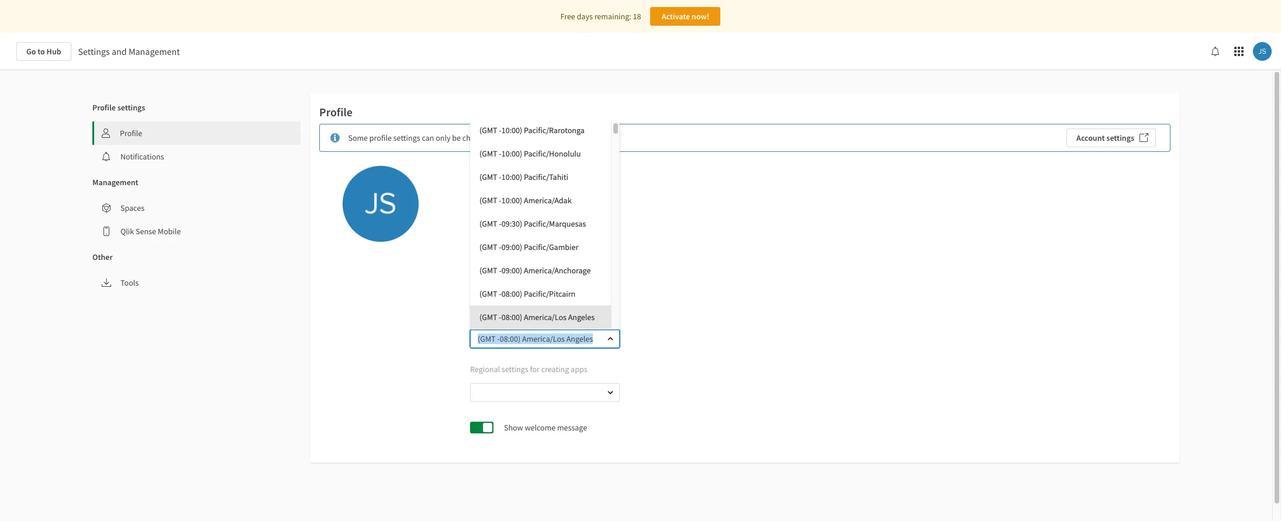 Task type: vqa. For each thing, say whether or not it's contained in the screenshot.
the Scheduled
no



Task type: describe. For each thing, give the bounding box(es) containing it.
changed
[[462, 133, 492, 143]]

(gmt for (gmt -08:00) america/los angeles
[[480, 312, 497, 323]]

simon
[[496, 184, 521, 195]]

2 horizontal spatial profile
[[319, 105, 353, 119]]

in
[[493, 133, 500, 143]]

open image
[[607, 390, 614, 397]]

mobile
[[158, 226, 181, 237]]

(gmt -09:30) pacific/marquesas
[[480, 219, 586, 229]]

simonjacob477@gmail.com
[[470, 228, 579, 240]]

pacific/tahiti
[[524, 172, 568, 183]]

email
[[470, 212, 489, 223]]

preferred language
[[470, 257, 535, 267]]

settings.
[[548, 133, 577, 143]]

jacob simon image
[[1253, 42, 1272, 61]]

time
[[470, 311, 487, 321]]

(gmt -09:00) pacific/gambier
[[480, 242, 578, 253]]

jacob
[[470, 184, 494, 195]]

0 vertical spatial management
[[129, 46, 180, 57]]

for
[[530, 364, 540, 375]]

1 horizontal spatial profile
[[120, 128, 142, 139]]

(gmt -08:00) pacific/pitcairn
[[480, 289, 576, 300]]

alert containing some profile settings can only be changed in your account settings.
[[319, 124, 1171, 152]]

angeles
[[568, 312, 595, 323]]

notifications
[[120, 151, 164, 162]]

to
[[38, 46, 45, 57]]

list box containing (gmt -10:00) pacific/rarotonga
[[470, 119, 620, 353]]

- for (gmt -09:30) pacific/marquesas
[[499, 219, 502, 229]]

tools
[[120, 278, 139, 288]]

09:00) for pacific/gambier
[[502, 242, 522, 253]]

settings for profile settings
[[117, 102, 145, 113]]

qlik sense mobile
[[120, 226, 181, 237]]

name
[[470, 168, 490, 178]]

message
[[557, 423, 587, 434]]

- for (gmt -10:00) america/adak
[[499, 195, 502, 206]]

activate
[[662, 11, 690, 22]]

some
[[348, 133, 368, 143]]

(gmt -10:00) pacific/rarotonga
[[480, 125, 585, 136]]

08:00) for pacific/pitcairn
[[502, 289, 522, 300]]

- for (gmt -08:00) america/los angeles
[[499, 312, 502, 323]]

account settings
[[1077, 133, 1134, 143]]

2 account from the left
[[1077, 133, 1105, 143]]

and
[[112, 46, 127, 57]]

(gmt for (gmt -09:00) pacific/gambier
[[480, 242, 497, 253]]

regional settings for creating apps
[[470, 364, 587, 375]]

- for (gmt -08:00) pacific/pitcairn
[[499, 289, 502, 300]]

- for (gmt -09:00) america/anchorage
[[499, 266, 502, 276]]

go to hub link
[[16, 42, 71, 61]]

(gmt for (gmt -10:00) pacific/honolulu
[[480, 149, 497, 159]]

pacific/rarotonga
[[524, 125, 585, 136]]

time zone
[[470, 311, 505, 321]]

show
[[504, 423, 523, 434]]

some profile settings can only be changed in your account settings.
[[348, 133, 577, 143]]

be
[[452, 133, 461, 143]]

18
[[633, 11, 641, 22]]

email simonjacob477@gmail.com
[[470, 212, 579, 240]]

america/adak
[[524, 195, 572, 206]]

welcome
[[525, 423, 556, 434]]

name jacob simon
[[470, 168, 521, 195]]

(gmt for (gmt -09:00) america/anchorage
[[480, 266, 497, 276]]

- for (gmt -10:00) pacific/tahiti
[[499, 172, 502, 183]]

jacob simon image
[[343, 166, 419, 242]]

now!
[[692, 11, 709, 22]]

days
[[577, 11, 593, 22]]

activate now!
[[662, 11, 709, 22]]

profile settings
[[92, 102, 145, 113]]

pacific/marquesas
[[524, 219, 586, 229]]

activate now! link
[[651, 7, 721, 26]]

09:30)
[[502, 219, 522, 229]]



Task type: locate. For each thing, give the bounding box(es) containing it.
- right time
[[499, 312, 502, 323]]

can
[[422, 133, 434, 143]]

regional
[[470, 364, 500, 375]]

america/anchorage
[[524, 266, 591, 276]]

0 horizontal spatial account
[[519, 133, 546, 143]]

3 - from the top
[[499, 172, 502, 183]]

settings inside account settings link
[[1107, 133, 1134, 143]]

(gmt for (gmt -10:00) pacific/tahiti
[[480, 172, 497, 183]]

settings
[[78, 46, 110, 57]]

1 horizontal spatial account
[[1077, 133, 1105, 143]]

zone
[[489, 311, 505, 321]]

10:00) for pacific/honolulu
[[502, 149, 522, 159]]

10:00) down your on the left top
[[502, 149, 522, 159]]

5 (gmt from the top
[[480, 219, 497, 229]]

tools link
[[92, 271, 301, 295]]

4 - from the top
[[499, 195, 502, 206]]

(gmt for (gmt -09:30) pacific/marquesas
[[480, 219, 497, 229]]

hub
[[47, 46, 61, 57]]

None text field
[[471, 330, 597, 349], [471, 384, 597, 403], [471, 330, 597, 349], [471, 384, 597, 403]]

(gmt left 09:30)
[[480, 219, 497, 229]]

profile down settings
[[92, 102, 116, 113]]

2 10:00) from the top
[[502, 149, 522, 159]]

- left your on the left top
[[499, 125, 502, 136]]

9 (gmt from the top
[[480, 312, 497, 323]]

list box
[[470, 119, 620, 353]]

6 - from the top
[[499, 242, 502, 253]]

-
[[499, 125, 502, 136], [499, 149, 502, 159], [499, 172, 502, 183], [499, 195, 502, 206], [499, 219, 502, 229], [499, 242, 502, 253], [499, 266, 502, 276], [499, 289, 502, 300], [499, 312, 502, 323]]

2 (gmt from the top
[[480, 149, 497, 159]]

10:00) right in
[[502, 125, 522, 136]]

09:00) up (gmt -08:00) pacific/pitcairn
[[502, 266, 522, 276]]

(gmt up preferred
[[480, 242, 497, 253]]

(gmt up jacob
[[480, 172, 497, 183]]

08:00) down (gmt -08:00) pacific/pitcairn
[[502, 312, 522, 323]]

management
[[129, 46, 180, 57], [92, 177, 138, 188]]

pacific/gambier
[[524, 242, 578, 253]]

- up the simon
[[499, 172, 502, 183]]

(gmt for (gmt -10:00) pacific/rarotonga
[[480, 125, 497, 136]]

8 - from the top
[[499, 289, 502, 300]]

08:00) up the zone
[[502, 289, 522, 300]]

(gmt down (gmt -08:00) pacific/pitcairn
[[480, 312, 497, 323]]

2 09:00) from the top
[[502, 266, 522, 276]]

09:00)
[[502, 242, 522, 253], [502, 266, 522, 276]]

spaces
[[120, 203, 144, 213]]

preferred
[[470, 257, 502, 267]]

4 (gmt from the top
[[480, 195, 497, 206]]

09:00) up language
[[502, 242, 522, 253]]

6 (gmt from the top
[[480, 242, 497, 253]]

profile
[[92, 102, 116, 113], [319, 105, 353, 119], [120, 128, 142, 139]]

settings for regional settings for creating apps
[[502, 364, 528, 375]]

language
[[504, 257, 535, 267]]

other
[[92, 252, 113, 263]]

- up the zone
[[499, 289, 502, 300]]

apps
[[571, 364, 587, 375]]

- down the simon
[[499, 195, 502, 206]]

1 08:00) from the top
[[502, 289, 522, 300]]

1 vertical spatial 09:00)
[[502, 266, 522, 276]]

- right the email
[[499, 219, 502, 229]]

your
[[502, 133, 517, 143]]

2 - from the top
[[499, 149, 502, 159]]

- down in
[[499, 149, 502, 159]]

3 10:00) from the top
[[502, 172, 522, 183]]

7 - from the top
[[499, 266, 502, 276]]

9 - from the top
[[499, 312, 502, 323]]

free days remaining: 18
[[561, 11, 641, 22]]

- for (gmt -10:00) pacific/rarotonga
[[499, 125, 502, 136]]

- for (gmt -09:00) pacific/gambier
[[499, 242, 502, 253]]

- up preferred language
[[499, 242, 502, 253]]

1 account from the left
[[519, 133, 546, 143]]

qlik
[[120, 226, 134, 237]]

(gmt for (gmt -08:00) pacific/pitcairn
[[480, 289, 497, 300]]

profile up some
[[319, 105, 353, 119]]

sense
[[136, 226, 156, 237]]

1 09:00) from the top
[[502, 242, 522, 253]]

10:00) up the simon
[[502, 172, 522, 183]]

go
[[26, 46, 36, 57]]

settings for account settings
[[1107, 133, 1134, 143]]

(gmt for (gmt -10:00) america/adak
[[480, 195, 497, 206]]

(gmt -10:00) america/adak
[[480, 195, 572, 206]]

2 08:00) from the top
[[502, 312, 522, 323]]

- for (gmt -10:00) pacific/honolulu
[[499, 149, 502, 159]]

pacific/pitcairn
[[524, 289, 576, 300]]

1 10:00) from the top
[[502, 125, 522, 136]]

profile up the notifications
[[120, 128, 142, 139]]

option
[[470, 329, 611, 353]]

remaining:
[[594, 11, 631, 22]]

10:00) down the simon
[[502, 195, 522, 206]]

10:00) for pacific/tahiti
[[502, 172, 522, 183]]

09:00) for america/anchorage
[[502, 266, 522, 276]]

account
[[519, 133, 546, 143], [1077, 133, 1105, 143]]

1 vertical spatial 08:00)
[[502, 312, 522, 323]]

1 - from the top
[[499, 125, 502, 136]]

(gmt -10:00) pacific/honolulu
[[480, 149, 581, 159]]

3 (gmt from the top
[[480, 172, 497, 183]]

show welcome message
[[504, 423, 587, 434]]

5 - from the top
[[499, 219, 502, 229]]

10:00) for america/adak
[[502, 195, 522, 206]]

america/los
[[524, 312, 567, 323]]

(gmt -10:00) pacific/tahiti
[[480, 172, 568, 183]]

go to hub
[[26, 46, 61, 57]]

10:00) for pacific/rarotonga
[[502, 125, 522, 136]]

7 (gmt from the top
[[480, 266, 497, 276]]

open image
[[607, 282, 614, 289]]

settings
[[117, 102, 145, 113], [393, 133, 420, 143], [1107, 133, 1134, 143], [502, 364, 528, 375]]

spaces link
[[92, 196, 301, 220]]

1 vertical spatial management
[[92, 177, 138, 188]]

qlik sense mobile link
[[92, 220, 301, 243]]

management right "and"
[[129, 46, 180, 57]]

pacific/honolulu
[[524, 149, 581, 159]]

(gmt -08:00) america/los angeles
[[480, 312, 595, 323]]

8 (gmt from the top
[[480, 289, 497, 300]]

free
[[561, 11, 575, 22]]

creating
[[541, 364, 569, 375]]

profile
[[369, 133, 392, 143]]

settings and management
[[78, 46, 180, 57]]

(gmt
[[480, 125, 497, 136], [480, 149, 497, 159], [480, 172, 497, 183], [480, 195, 497, 206], [480, 219, 497, 229], [480, 242, 497, 253], [480, 266, 497, 276], [480, 289, 497, 300], [480, 312, 497, 323]]

(gmt left language
[[480, 266, 497, 276]]

0 vertical spatial 09:00)
[[502, 242, 522, 253]]

alert
[[319, 124, 1171, 152]]

10:00)
[[502, 125, 522, 136], [502, 149, 522, 159], [502, 172, 522, 183], [502, 195, 522, 206]]

(gmt down in
[[480, 149, 497, 159]]

(gmt -09:00) america/anchorage
[[480, 266, 591, 276]]

1 (gmt from the top
[[480, 125, 497, 136]]

notifications link
[[92, 145, 301, 168]]

- left language
[[499, 266, 502, 276]]

(gmt left your on the left top
[[480, 125, 497, 136]]

(gmt up time zone
[[480, 289, 497, 300]]

close image
[[607, 336, 614, 343]]

(gmt down jacob
[[480, 195, 497, 206]]

management up 'spaces'
[[92, 177, 138, 188]]

0 vertical spatial 08:00)
[[502, 289, 522, 300]]

only
[[436, 133, 451, 143]]

account settings link
[[1067, 129, 1156, 147]]

0 horizontal spatial profile
[[92, 102, 116, 113]]

08:00) for america/los
[[502, 312, 522, 323]]

profile link
[[94, 122, 301, 145]]

4 10:00) from the top
[[502, 195, 522, 206]]

08:00)
[[502, 289, 522, 300], [502, 312, 522, 323]]



